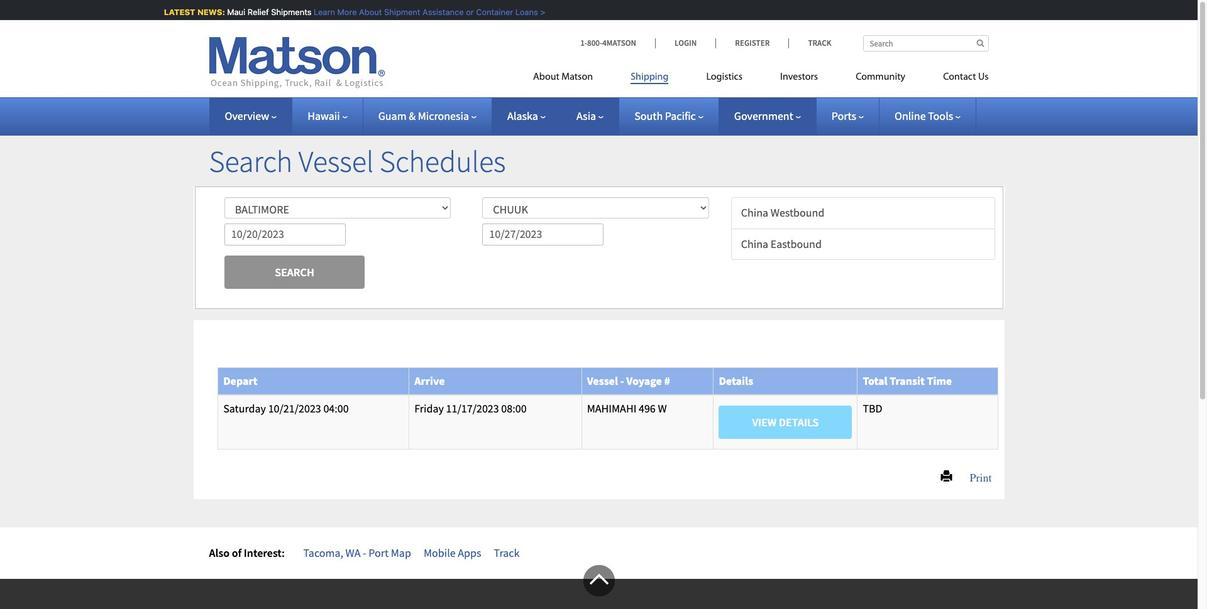 Task type: describe. For each thing, give the bounding box(es) containing it.
depart
[[223, 374, 258, 388]]

also of interest:
[[209, 546, 285, 560]]

hawaii
[[308, 109, 340, 123]]

Search search field
[[863, 35, 989, 52]]

0 horizontal spatial about
[[358, 7, 381, 17]]

more
[[337, 7, 356, 17]]

china for china westbound
[[741, 206, 768, 220]]

total
[[863, 374, 887, 388]]

china westbound link
[[731, 197, 995, 229]]

schedules
[[380, 143, 506, 180]]

1-800-4matson
[[580, 38, 636, 48]]

south pacific link
[[634, 109, 703, 123]]

online tools
[[895, 109, 953, 123]]

shipment
[[383, 7, 419, 17]]

south pacific
[[634, 109, 696, 123]]

guam & micronesia
[[378, 109, 469, 123]]

alaska link
[[507, 109, 546, 123]]

us
[[978, 72, 989, 82]]

w
[[658, 401, 667, 416]]

mobile apps
[[424, 546, 481, 560]]

tacoma, wa - port map link
[[303, 546, 411, 560]]

or
[[465, 7, 473, 17]]

news:
[[197, 7, 224, 17]]

latest
[[163, 7, 194, 17]]

china eastbound
[[741, 237, 822, 251]]

voyage
[[626, 374, 662, 388]]

04:00
[[323, 401, 349, 416]]

search for search
[[275, 265, 314, 280]]

port
[[369, 546, 389, 560]]

investors link
[[761, 66, 837, 92]]

0 horizontal spatial details
[[719, 374, 753, 388]]

Start date text field
[[224, 224, 346, 246]]

register link
[[716, 38, 789, 48]]

End date text field
[[482, 224, 604, 246]]

1-800-4matson link
[[580, 38, 655, 48]]

matson
[[562, 72, 593, 82]]

1 horizontal spatial track link
[[789, 38, 831, 48]]

print
[[958, 470, 992, 483]]

print link
[[952, 464, 998, 490]]

ports link
[[832, 109, 864, 123]]

contact
[[943, 72, 976, 82]]

shipping link
[[612, 66, 687, 92]]

online tools link
[[895, 109, 961, 123]]

asia
[[576, 109, 596, 123]]

>
[[539, 7, 545, 17]]

register
[[735, 38, 770, 48]]

mobile
[[424, 546, 456, 560]]

total transit time
[[863, 374, 952, 388]]

alaska
[[507, 109, 538, 123]]

latest news: maui relief shipments learn more about shipment assistance or container loans >
[[163, 7, 545, 17]]

details inside mahimahi 496 w view details
[[779, 415, 819, 430]]

10/21/2023
[[268, 401, 321, 416]]

about matson link
[[533, 66, 612, 92]]

guam & micronesia link
[[378, 109, 477, 123]]

government
[[734, 109, 793, 123]]

contact us
[[943, 72, 989, 82]]

tacoma,
[[303, 546, 343, 560]]

shipments
[[270, 7, 311, 17]]

tools
[[928, 109, 953, 123]]

contact us link
[[924, 66, 989, 92]]

logistics link
[[687, 66, 761, 92]]

#
[[664, 374, 670, 388]]

1 horizontal spatial vessel
[[587, 374, 618, 388]]

assistance
[[422, 7, 463, 17]]

apps
[[458, 546, 481, 560]]

hawaii link
[[308, 109, 347, 123]]

4matson
[[602, 38, 636, 48]]

arrive
[[414, 374, 445, 388]]

08:00
[[501, 401, 527, 416]]

tbd
[[863, 401, 882, 416]]

government link
[[734, 109, 801, 123]]

search button
[[224, 256, 365, 289]]



Task type: vqa. For each thing, say whether or not it's contained in the screenshot.
Vessel to the right
yes



Task type: locate. For each thing, give the bounding box(es) containing it.
&
[[409, 109, 416, 123]]

vessel down hawaii link
[[298, 143, 374, 180]]

friday 11/17/2023 08:00
[[414, 401, 527, 416]]

vessel up mahimahi in the bottom of the page
[[587, 374, 618, 388]]

about left matson
[[533, 72, 559, 82]]

about matson
[[533, 72, 593, 82]]

overview
[[225, 109, 269, 123]]

loans
[[515, 7, 537, 17]]

0 vertical spatial about
[[358, 7, 381, 17]]

mahimahi 496 w view details
[[587, 401, 819, 430]]

details up mahimahi 496 w view details
[[719, 374, 753, 388]]

interest:
[[244, 546, 285, 560]]

backtop image
[[583, 566, 615, 597]]

search inside button
[[275, 265, 314, 280]]

overview link
[[225, 109, 277, 123]]

investors
[[780, 72, 818, 82]]

1 vertical spatial -
[[363, 546, 366, 560]]

1 horizontal spatial details
[[779, 415, 819, 430]]

track link up investors in the right of the page
[[789, 38, 831, 48]]

also
[[209, 546, 230, 560]]

friday
[[414, 401, 444, 416]]

learn more about shipment assistance or container loans > link
[[313, 7, 545, 17]]

1-
[[580, 38, 587, 48]]

0 vertical spatial track link
[[789, 38, 831, 48]]

0 vertical spatial vessel
[[298, 143, 374, 180]]

wa
[[345, 546, 361, 560]]

china up the china eastbound
[[741, 206, 768, 220]]

china westbound
[[741, 206, 824, 220]]

about
[[358, 7, 381, 17], [533, 72, 559, 82]]

11/17/2023
[[446, 401, 499, 416]]

vessel - voyage #
[[587, 374, 670, 388]]

eastbound
[[771, 237, 822, 251]]

shipping
[[631, 72, 669, 82]]

micronesia
[[418, 109, 469, 123]]

None search field
[[863, 35, 989, 52]]

details right view
[[779, 415, 819, 430]]

transit
[[890, 374, 925, 388]]

blue matson logo with ocean, shipping, truck, rail and logistics written beneath it. image
[[209, 37, 385, 89]]

search down the start date text field on the top of the page
[[275, 265, 314, 280]]

online
[[895, 109, 926, 123]]

community
[[856, 72, 905, 82]]

mahimahi
[[587, 401, 636, 416]]

china eastbound link
[[731, 229, 995, 261]]

0 vertical spatial china
[[741, 206, 768, 220]]

track link
[[789, 38, 831, 48], [494, 546, 520, 560]]

footer
[[0, 566, 1198, 610]]

1 horizontal spatial track
[[808, 38, 831, 48]]

login
[[675, 38, 697, 48]]

0 vertical spatial details
[[719, 374, 753, 388]]

vessel
[[298, 143, 374, 180], [587, 374, 618, 388]]

search vessel schedules
[[209, 143, 506, 180]]

0 vertical spatial -
[[620, 374, 624, 388]]

1 vertical spatial details
[[779, 415, 819, 430]]

about right the more
[[358, 7, 381, 17]]

1 vertical spatial vessel
[[587, 374, 618, 388]]

1 horizontal spatial about
[[533, 72, 559, 82]]

guam
[[378, 109, 406, 123]]

view details button
[[719, 406, 852, 439]]

time
[[927, 374, 952, 388]]

1 vertical spatial china
[[741, 237, 768, 251]]

container
[[475, 7, 512, 17]]

1 vertical spatial track
[[494, 546, 520, 560]]

search
[[209, 143, 292, 180], [275, 265, 314, 280]]

-
[[620, 374, 624, 388], [363, 546, 366, 560]]

search image
[[977, 39, 984, 47]]

track
[[808, 38, 831, 48], [494, 546, 520, 560]]

search for search vessel schedules
[[209, 143, 292, 180]]

south
[[634, 109, 663, 123]]

track link right apps
[[494, 546, 520, 560]]

logistics
[[706, 72, 742, 82]]

about inside top menu navigation
[[533, 72, 559, 82]]

mobile apps link
[[424, 546, 481, 560]]

1 china from the top
[[741, 206, 768, 220]]

login link
[[655, 38, 716, 48]]

learn
[[313, 7, 334, 17]]

community link
[[837, 66, 924, 92]]

496
[[639, 401, 656, 416]]

westbound
[[771, 206, 824, 220]]

search down overview link
[[209, 143, 292, 180]]

of
[[232, 546, 242, 560]]

saturday
[[223, 401, 266, 416]]

maui
[[226, 7, 245, 17]]

relief
[[247, 7, 268, 17]]

800-
[[587, 38, 602, 48]]

1 vertical spatial search
[[275, 265, 314, 280]]

1 vertical spatial about
[[533, 72, 559, 82]]

- left voyage at the bottom of the page
[[620, 374, 624, 388]]

top menu navigation
[[533, 66, 989, 92]]

0 horizontal spatial track link
[[494, 546, 520, 560]]

asia link
[[576, 109, 604, 123]]

ports
[[832, 109, 856, 123]]

track up investors in the right of the page
[[808, 38, 831, 48]]

0 horizontal spatial -
[[363, 546, 366, 560]]

1 horizontal spatial -
[[620, 374, 624, 388]]

view
[[752, 415, 777, 430]]

china left eastbound
[[741, 237, 768, 251]]

china for china eastbound
[[741, 237, 768, 251]]

1 vertical spatial track link
[[494, 546, 520, 560]]

tacoma, wa - port map
[[303, 546, 411, 560]]

0 vertical spatial track
[[808, 38, 831, 48]]

- right wa
[[363, 546, 366, 560]]

0 horizontal spatial track
[[494, 546, 520, 560]]

track right apps
[[494, 546, 520, 560]]

2 china from the top
[[741, 237, 768, 251]]

saturday 10/21/2023 04:00
[[223, 401, 349, 416]]

0 vertical spatial search
[[209, 143, 292, 180]]

0 horizontal spatial vessel
[[298, 143, 374, 180]]



